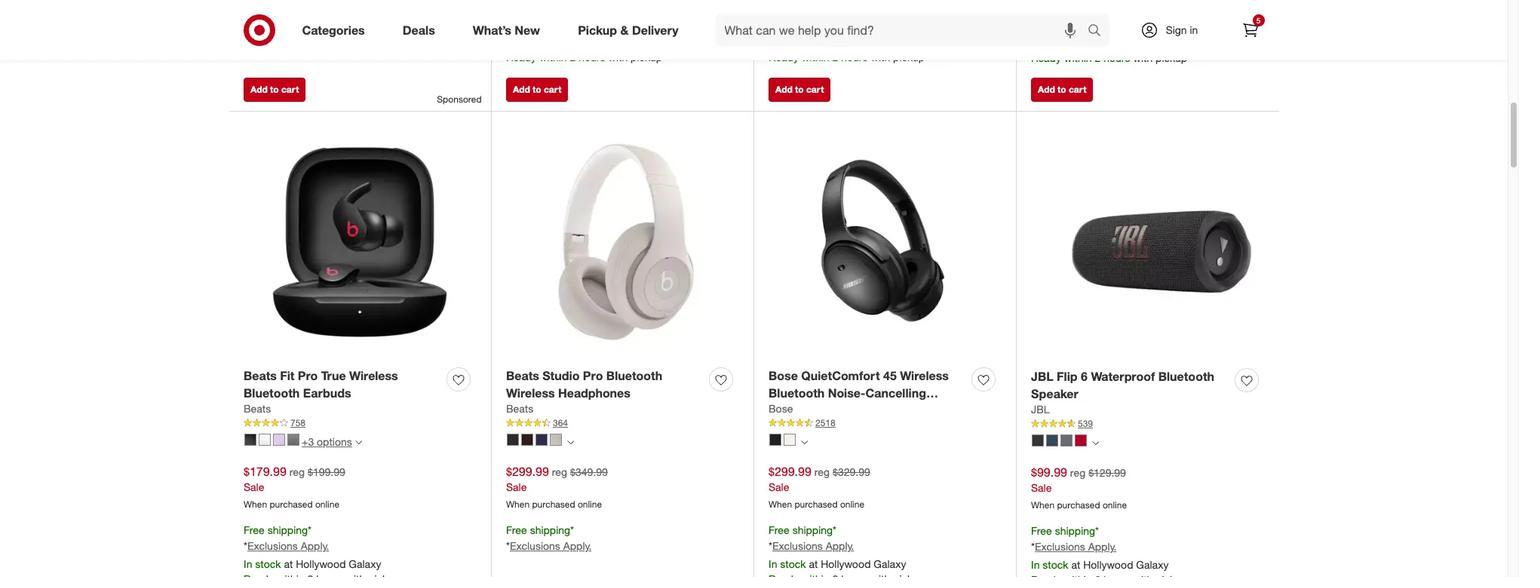 Task type: describe. For each thing, give the bounding box(es) containing it.
free inside free shipping * exclusions apply. in stock at  hollywood galaxy ready within 2 hours with pickup
[[1031, 3, 1052, 15]]

wireless for beats studio pro bluetooth wireless headphones
[[506, 385, 555, 400]]

free shipping * * exclusions apply. in stock at  hollywood galaxy ready within 2 hours with pickup
[[769, 2, 925, 64]]

hollywood inside free shipping * * exclusions apply. in stock at  hollywood galaxy ready within 2 hours with pickup
[[821, 36, 871, 48]]

beats fit pro true wireless bluetooth earbuds link
[[244, 367, 441, 402]]

jbl link
[[1031, 402, 1050, 417]]

headphones inside bose quietcomfort 45 wireless bluetooth noise-cancelling headphones
[[769, 402, 841, 417]]

reg for noise-
[[814, 465, 830, 478]]

$329.99
[[833, 465, 870, 478]]

jbl for jbl
[[1031, 403, 1050, 416]]

pickup inside free shipping * * exclusions apply. in stock at  hollywood galaxy ready within 2 hours with pickup
[[893, 51, 925, 64]]

sale for beats studio pro bluetooth wireless headphones
[[506, 481, 527, 494]]

bluetooth inside jbl flip 6 waterproof bluetooth speaker
[[1158, 369, 1214, 384]]

stock inside free shipping * * exclusions apply. in stock at  hollywood galaxy ready within 2 hours with pickup
[[780, 36, 806, 48]]

what's new
[[473, 22, 540, 37]]

hollywood inside free shipping * exclusions apply. in stock at  hollywood galaxy ready within 2 hours with pickup
[[1083, 36, 1133, 49]]

jbl flip 6 waterproof bluetooth speaker link
[[1031, 368, 1229, 402]]

beats link for beats studio pro bluetooth wireless headphones
[[506, 402, 533, 417]]

earbuds
[[303, 385, 351, 400]]

speaker
[[1031, 386, 1078, 401]]

add to cart button for free shipping * exclusions apply. in stock at  hollywood galaxy ready within 2 hours with pickup
[[1031, 78, 1093, 102]]

beats black image
[[244, 434, 256, 446]]

what's new link
[[460, 14, 559, 47]]

pro for fit
[[298, 368, 318, 383]]

add to cart button for * exclusions apply. in stock at  hollywood galaxy ready within 2 hours with pickup
[[506, 78, 568, 102]]

$99.99 reg $129.99 sale when purchased online
[[1031, 464, 1127, 511]]

hours inside free shipping * exclusions apply. in stock at  hollywood galaxy ready within 2 hours with pickup
[[1104, 52, 1130, 64]]

$299.99 reg $349.99 sale when purchased online
[[506, 464, 608, 510]]

free shipping * exclusions apply. in stock at  hollywood galaxy ready within 2 hours with pickup
[[1031, 3, 1187, 64]]

at inside free shipping * exclusions apply. in stock at  hollywood galaxy ready within 2 hours with pickup
[[1071, 36, 1080, 49]]

1 add to cart from the left
[[250, 84, 299, 95]]

deals
[[403, 22, 435, 37]]

waterproof
[[1091, 369, 1155, 384]]

bluetooth inside 'beats studio pro bluetooth wireless headphones'
[[606, 368, 662, 383]]

in stock at  hollywood galaxy for $299.99
[[769, 557, 906, 570]]

navy image
[[536, 434, 548, 446]]

beats for beats fit pro true wireless bluetooth earbuds
[[244, 368, 277, 383]]

all colors image for speaker
[[1092, 440, 1099, 447]]

all colors element for headphones
[[567, 437, 574, 446]]

online for headphones
[[578, 499, 602, 510]]

purchased for noise-
[[795, 499, 838, 510]]

within inside free shipping * exclusions apply. in stock at  hollywood galaxy ready within 2 hours with pickup
[[1064, 52, 1092, 64]]

bluetooth inside bose quietcomfort 45 wireless bluetooth noise-cancelling headphones
[[769, 385, 825, 400]]

flip
[[1057, 369, 1078, 384]]

+3 options
[[302, 435, 352, 448]]

to for free shipping * * exclusions apply. in stock at  hollywood galaxy ready within 2 hours with pickup
[[795, 84, 804, 95]]

in stock at  hollywood galaxy for $179.99
[[244, 557, 381, 570]]

all colors image for noise-
[[801, 439, 808, 446]]

bose quietcomfort 45 wireless bluetooth noise-cancelling headphones
[[769, 368, 949, 417]]

sponsored
[[437, 93, 482, 105]]

* exclusions apply. in stock at  hollywood galaxy ready within 2 hours with pickup
[[506, 18, 662, 64]]

sign
[[1166, 23, 1187, 36]]

apply. inside * exclusions apply. in stock at  hollywood galaxy ready within 2 hours with pickup
[[563, 18, 592, 30]]

2518
[[815, 417, 836, 429]]

2518 link
[[769, 417, 1001, 430]]

when for jbl flip 6 waterproof bluetooth speaker
[[1031, 500, 1055, 511]]

blue image
[[1046, 435, 1058, 447]]

with inside * exclusions apply. in stock at  hollywood galaxy ready within 2 hours with pickup
[[608, 51, 628, 64]]

true
[[321, 368, 346, 383]]

758 link
[[244, 417, 476, 430]]

within inside free shipping * * exclusions apply. in stock at  hollywood galaxy ready within 2 hours with pickup
[[802, 51, 829, 64]]

+3
[[302, 435, 314, 448]]

reg for bluetooth
[[289, 465, 305, 478]]

jbl for jbl flip 6 waterproof bluetooth speaker
[[1031, 369, 1053, 384]]

$179.99
[[244, 464, 287, 479]]

5 link
[[1234, 14, 1267, 47]]

categories
[[302, 22, 365, 37]]

within inside * exclusions apply. in stock at  hollywood galaxy ready within 2 hours with pickup
[[539, 51, 567, 64]]

bluetooth inside beats fit pro true wireless bluetooth earbuds
[[244, 385, 300, 400]]

ready inside free shipping * exclusions apply. in stock at  hollywood galaxy ready within 2 hours with pickup
[[1031, 52, 1061, 64]]

when for bose quietcomfort 45 wireless bluetooth noise-cancelling headphones
[[769, 499, 792, 510]]

sale for jbl flip 6 waterproof bluetooth speaker
[[1031, 482, 1052, 494]]

when for beats studio pro bluetooth wireless headphones
[[506, 499, 530, 510]]

to for free shipping * exclusions apply. in stock at  hollywood galaxy ready within 2 hours with pickup
[[1058, 84, 1066, 95]]

quietcomfort
[[801, 368, 880, 383]]

what's
[[473, 22, 511, 37]]

all colors element for noise-
[[801, 437, 808, 446]]

all colors image for headphones
[[567, 439, 574, 446]]

at inside free shipping * * exclusions apply. in stock at  hollywood galaxy ready within 2 hours with pickup
[[809, 36, 818, 48]]

cancelling
[[866, 385, 926, 400]]

hollywood inside * exclusions apply. in stock at  hollywood galaxy ready within 2 hours with pickup
[[558, 36, 608, 48]]

categories link
[[289, 14, 384, 47]]

5
[[1256, 16, 1261, 25]]

cart for * exclusions apply. in stock at  hollywood galaxy ready within 2 hours with pickup
[[544, 84, 561, 95]]

ready inside free shipping * * exclusions apply. in stock at  hollywood galaxy ready within 2 hours with pickup
[[769, 51, 799, 64]]

fit
[[280, 368, 294, 383]]

sign in
[[1166, 23, 1198, 36]]

when for beats fit pro true wireless bluetooth earbuds
[[244, 499, 267, 510]]

sign in link
[[1127, 14, 1222, 47]]

beats for "beats" link corresponding to beats fit pro true wireless bluetooth earbuds
[[244, 402, 271, 415]]

539 link
[[1031, 417, 1264, 431]]

1 add to cart button from the left
[[244, 78, 306, 102]]

364
[[553, 417, 568, 429]]

$299.99 for beats studio pro bluetooth wireless headphones
[[506, 464, 549, 479]]

bose link
[[769, 402, 793, 417]]

search button
[[1081, 14, 1117, 50]]

at inside * exclusions apply. in stock at  hollywood galaxy ready within 2 hours with pickup
[[546, 36, 555, 48]]

beats for beats studio pro bluetooth wireless headphones
[[506, 368, 539, 383]]

sandstone image
[[550, 434, 562, 446]]



Task type: locate. For each thing, give the bounding box(es) containing it.
2 horizontal spatial 2
[[1095, 52, 1101, 64]]

jbl flip 6 waterproof bluetooth speaker
[[1031, 369, 1214, 401]]

online down $129.99
[[1103, 500, 1127, 511]]

pro inside 'beats studio pro bluetooth wireless headphones'
[[583, 368, 603, 383]]

sale for beats fit pro true wireless bluetooth earbuds
[[244, 481, 264, 494]]

all colors element for speaker
[[1092, 438, 1099, 447]]

purchased down $129.99
[[1057, 500, 1100, 511]]

with
[[608, 51, 628, 64], [871, 51, 890, 64], [1133, 52, 1153, 64]]

sale inside $299.99 reg $329.99 sale when purchased online
[[769, 481, 789, 494]]

online inside $299.99 reg $329.99 sale when purchased online
[[840, 499, 864, 510]]

headphones down studio
[[558, 385, 630, 400]]

1 cart from the left
[[281, 84, 299, 95]]

bose quietcomfort 45 wireless bluetooth noise-cancelling headphones link
[[769, 367, 965, 417]]

2 horizontal spatial with
[[1133, 52, 1153, 64]]

2 inside free shipping * exclusions apply. in stock at  hollywood galaxy ready within 2 hours with pickup
[[1095, 52, 1101, 64]]

bluetooth down fit
[[244, 385, 300, 400]]

apply.
[[563, 18, 592, 30], [826, 18, 854, 30], [1088, 18, 1117, 31], [301, 34, 329, 46], [301, 539, 329, 552], [563, 539, 592, 552], [826, 539, 854, 552], [1088, 540, 1117, 553]]

all colors image right the white icon on the bottom right of the page
[[801, 439, 808, 446]]

0 horizontal spatial black image
[[769, 434, 781, 446]]

sage gray image
[[287, 434, 299, 446]]

beats white image
[[259, 434, 271, 446]]

1 $299.99 from the left
[[506, 464, 549, 479]]

reg inside $299.99 reg $349.99 sale when purchased online
[[552, 465, 567, 478]]

add to cart
[[250, 84, 299, 95], [513, 84, 561, 95], [775, 84, 824, 95], [1038, 84, 1086, 95]]

online for noise-
[[840, 499, 864, 510]]

2 pro from the left
[[583, 368, 603, 383]]

pickup inside * exclusions apply. in stock at  hollywood galaxy ready within 2 hours with pickup
[[631, 51, 662, 64]]

sale down $179.99
[[244, 481, 264, 494]]

black image
[[507, 434, 519, 446]]

$349.99
[[570, 465, 608, 478]]

reg for headphones
[[552, 465, 567, 478]]

cart
[[281, 84, 299, 95], [544, 84, 561, 95], [806, 84, 824, 95], [1069, 84, 1086, 95]]

0 horizontal spatial $299.99
[[506, 464, 549, 479]]

sale
[[244, 481, 264, 494], [506, 481, 527, 494], [769, 481, 789, 494], [1031, 482, 1052, 494]]

jbl up speaker
[[1031, 369, 1053, 384]]

free inside free shipping * * exclusions apply. in stock at  hollywood galaxy ready within 2 hours with pickup
[[769, 2, 790, 15]]

when inside $299.99 reg $349.99 sale when purchased online
[[506, 499, 530, 510]]

sale down the white icon on the bottom right of the page
[[769, 481, 789, 494]]

0 horizontal spatial within
[[539, 51, 567, 64]]

free shipping * * exclusions apply. for jbl flip 6 waterproof bluetooth speaker
[[1031, 524, 1117, 553]]

4 add from the left
[[1038, 84, 1055, 95]]

0 vertical spatial headphones
[[558, 385, 630, 400]]

$129.99
[[1089, 466, 1126, 479]]

deep brown image
[[521, 434, 533, 446]]

0 horizontal spatial beats link
[[244, 402, 271, 417]]

galaxy inside * exclusions apply. in stock at  hollywood galaxy ready within 2 hours with pickup
[[611, 36, 644, 48]]

1 horizontal spatial ready
[[769, 51, 799, 64]]

beats inside 'beats studio pro bluetooth wireless headphones'
[[506, 368, 539, 383]]

1 horizontal spatial $299.99
[[769, 464, 811, 479]]

when down $179.99
[[244, 499, 267, 510]]

all colors image right red icon
[[1092, 440, 1099, 447]]

when down the white icon on the bottom right of the page
[[769, 499, 792, 510]]

black image for $99.99
[[1032, 435, 1044, 447]]

bluetooth up 539 link
[[1158, 369, 1214, 384]]

shipping
[[792, 2, 833, 15], [1055, 3, 1095, 15], [267, 18, 308, 31], [267, 524, 308, 536], [530, 524, 570, 536], [792, 524, 833, 536], [1055, 524, 1095, 537]]

in inside * exclusions apply. in stock at  hollywood galaxy ready within 2 hours with pickup
[[506, 36, 515, 48]]

purchased for bluetooth
[[270, 499, 313, 510]]

pro right fit
[[298, 368, 318, 383]]

stock inside free shipping * exclusions apply. in stock at  hollywood galaxy ready within 2 hours with pickup
[[1043, 36, 1068, 49]]

jbl flip 6 waterproof bluetooth speaker image
[[1031, 126, 1264, 359], [1031, 126, 1264, 359]]

$299.99 for bose quietcomfort 45 wireless bluetooth noise-cancelling headphones
[[769, 464, 811, 479]]

noise-
[[828, 385, 866, 400]]

0 horizontal spatial 2
[[570, 51, 576, 64]]

wireless inside beats fit pro true wireless bluetooth earbuds
[[349, 368, 398, 383]]

bose inside bose quietcomfort 45 wireless bluetooth noise-cancelling headphones
[[769, 368, 798, 383]]

jbl down speaker
[[1031, 403, 1050, 416]]

bose for bose quietcomfort 45 wireless bluetooth noise-cancelling headphones
[[769, 368, 798, 383]]

exclusions apply. link
[[510, 18, 592, 30], [772, 18, 854, 30], [1035, 18, 1117, 31], [247, 34, 329, 46], [247, 539, 329, 552], [510, 539, 592, 552], [772, 539, 854, 552], [1035, 540, 1117, 553]]

hours inside free shipping * * exclusions apply. in stock at  hollywood galaxy ready within 2 hours with pickup
[[841, 51, 868, 64]]

1 horizontal spatial black image
[[1032, 435, 1044, 447]]

0 horizontal spatial ready
[[506, 51, 536, 64]]

0 horizontal spatial wireless
[[349, 368, 398, 383]]

exclusions inside * exclusions apply. in stock at  hollywood galaxy ready within 2 hours with pickup
[[510, 18, 560, 30]]

beats studio pro bluetooth wireless headphones image
[[506, 126, 738, 358], [506, 126, 738, 358]]

when down $99.99 on the right of the page
[[1031, 500, 1055, 511]]

pro inside beats fit pro true wireless bluetooth earbuds
[[298, 368, 318, 383]]

online down '$329.99'
[[840, 499, 864, 510]]

red image
[[1075, 435, 1087, 447]]

at
[[546, 36, 555, 48], [809, 36, 818, 48], [1071, 36, 1080, 49], [284, 557, 293, 570], [809, 557, 818, 570], [1071, 558, 1080, 571]]

all colors image
[[567, 439, 574, 446], [801, 439, 808, 446], [1092, 440, 1099, 447]]

all colors element
[[567, 437, 574, 446], [801, 437, 808, 446], [1092, 438, 1099, 447]]

add to cart button
[[244, 78, 306, 102], [506, 78, 568, 102], [769, 78, 831, 102], [1031, 78, 1093, 102]]

reg for speaker
[[1070, 466, 1086, 479]]

3 add to cart from the left
[[775, 84, 824, 95]]

beats fit pro true wireless bluetooth earbuds image
[[244, 126, 476, 358], [244, 126, 476, 358]]

$299.99
[[506, 464, 549, 479], [769, 464, 811, 479]]

purchased for speaker
[[1057, 500, 1100, 511]]

black image for $299.99
[[769, 434, 781, 446]]

0 vertical spatial bose
[[769, 368, 798, 383]]

1 horizontal spatial beats link
[[506, 402, 533, 417]]

1 horizontal spatial wireless
[[506, 385, 555, 400]]

3 add from the left
[[775, 84, 793, 95]]

wireless up cancelling
[[900, 368, 949, 383]]

new
[[515, 22, 540, 37]]

2 horizontal spatial within
[[1064, 52, 1092, 64]]

2 horizontal spatial all colors element
[[1092, 438, 1099, 447]]

options
[[317, 435, 352, 448]]

$179.99 reg $199.99 sale when purchased online
[[244, 464, 345, 510]]

pickup
[[631, 51, 662, 64], [893, 51, 925, 64], [1156, 52, 1187, 64]]

2
[[570, 51, 576, 64], [832, 51, 838, 64], [1095, 52, 1101, 64]]

when inside "$179.99 reg $199.99 sale when purchased online"
[[244, 499, 267, 510]]

free shipping * * exclusions apply.
[[244, 18, 329, 46], [244, 524, 329, 552], [506, 524, 592, 552], [769, 524, 854, 552], [1031, 524, 1117, 553]]

cart down search 'button'
[[1069, 84, 1086, 95]]

beats link up beats black 'icon'
[[244, 402, 271, 417]]

all colors element right the white icon on the bottom right of the page
[[801, 437, 808, 446]]

purchased down '$329.99'
[[795, 499, 838, 510]]

delivery
[[632, 22, 679, 37]]

hollywood
[[558, 36, 608, 48], [821, 36, 871, 48], [1083, 36, 1133, 49], [296, 557, 346, 570], [821, 557, 871, 570], [1083, 558, 1133, 571]]

sale down black image
[[506, 481, 527, 494]]

online inside $299.99 reg $349.99 sale when purchased online
[[578, 499, 602, 510]]

purchased down $179.99
[[270, 499, 313, 510]]

exclusions inside free shipping * * exclusions apply. in stock at  hollywood galaxy ready within 2 hours with pickup
[[772, 18, 823, 30]]

pickup down sign in link
[[1156, 52, 1187, 64]]

1 beats link from the left
[[244, 402, 271, 417]]

$299.99 down "deep brown" image
[[506, 464, 549, 479]]

bose
[[769, 368, 798, 383], [769, 402, 793, 415]]

headphones up the white icon on the bottom right of the page
[[769, 402, 841, 417]]

cart for free shipping * exclusions apply. in stock at  hollywood galaxy ready within 2 hours with pickup
[[1069, 84, 1086, 95]]

white image
[[784, 434, 796, 446]]

add for * exclusions apply. in stock at  hollywood galaxy ready within 2 hours with pickup
[[513, 84, 530, 95]]

add for free shipping * exclusions apply. in stock at  hollywood galaxy ready within 2 hours with pickup
[[1038, 84, 1055, 95]]

online for speaker
[[1103, 500, 1127, 511]]

reg right $99.99 on the right of the page
[[1070, 466, 1086, 479]]

1 horizontal spatial pickup
[[893, 51, 925, 64]]

1 horizontal spatial within
[[802, 51, 829, 64]]

galaxy inside free shipping * * exclusions apply. in stock at  hollywood galaxy ready within 2 hours with pickup
[[874, 36, 906, 48]]

3 cart from the left
[[806, 84, 824, 95]]

free shipping * * exclusions apply. for bose quietcomfort 45 wireless bluetooth noise-cancelling headphones
[[769, 524, 854, 552]]

with down what can we help you find? suggestions appear below search box
[[871, 51, 890, 64]]

2 add from the left
[[513, 84, 530, 95]]

4 add to cart from the left
[[1038, 84, 1086, 95]]

sale for bose quietcomfort 45 wireless bluetooth noise-cancelling headphones
[[769, 481, 789, 494]]

when inside $299.99 reg $329.99 sale when purchased online
[[769, 499, 792, 510]]

4 cart from the left
[[1069, 84, 1086, 95]]

0 horizontal spatial in stock at  hollywood galaxy
[[244, 557, 381, 570]]

shipping inside free shipping * exclusions apply. in stock at  hollywood galaxy ready within 2 hours with pickup
[[1055, 3, 1095, 15]]

black image
[[769, 434, 781, 446], [1032, 435, 1044, 447]]

in inside free shipping * exclusions apply. in stock at  hollywood galaxy ready within 2 hours with pickup
[[1031, 36, 1040, 49]]

headphones inside 'beats studio pro bluetooth wireless headphones'
[[558, 385, 630, 400]]

wireless right true on the bottom of page
[[349, 368, 398, 383]]

sale inside $299.99 reg $349.99 sale when purchased online
[[506, 481, 527, 494]]

wireless down studio
[[506, 385, 555, 400]]

bose quietcomfort 45 wireless bluetooth noise-cancelling headphones image
[[769, 126, 1001, 358], [769, 126, 1001, 358]]

1 horizontal spatial with
[[871, 51, 890, 64]]

sale inside $99.99 reg $129.99 sale when purchased online
[[1031, 482, 1052, 494]]

2 horizontal spatial hours
[[1104, 52, 1130, 64]]

&
[[620, 22, 629, 37]]

purchased inside "$179.99 reg $199.99 sale when purchased online"
[[270, 499, 313, 510]]

in stock at  hollywood galaxy
[[244, 557, 381, 570], [769, 557, 906, 570], [1031, 558, 1169, 571]]

$299.99 down the white icon on the bottom right of the page
[[769, 464, 811, 479]]

pro for studio
[[583, 368, 603, 383]]

pro
[[298, 368, 318, 383], [583, 368, 603, 383]]

$299.99 reg $329.99 sale when purchased online
[[769, 464, 870, 510]]

add for free shipping * * exclusions apply. in stock at  hollywood galaxy ready within 2 hours with pickup
[[775, 84, 793, 95]]

1 vertical spatial jbl
[[1031, 403, 1050, 416]]

1 to from the left
[[270, 84, 279, 95]]

apply. inside free shipping * * exclusions apply. in stock at  hollywood galaxy ready within 2 hours with pickup
[[826, 18, 854, 30]]

1 vertical spatial headphones
[[769, 402, 841, 417]]

bose up the white icon on the bottom right of the page
[[769, 402, 793, 415]]

purchased inside $299.99 reg $329.99 sale when purchased online
[[795, 499, 838, 510]]

online down $199.99
[[315, 499, 339, 510]]

all colors + 3 more colors image
[[355, 439, 362, 446]]

stone purple image
[[273, 434, 285, 446]]

in
[[506, 36, 515, 48], [769, 36, 777, 48], [1031, 36, 1040, 49], [244, 557, 252, 570], [769, 557, 777, 570], [1031, 558, 1040, 571]]

in inside free shipping * * exclusions apply. in stock at  hollywood galaxy ready within 2 hours with pickup
[[769, 36, 777, 48]]

within
[[539, 51, 567, 64], [802, 51, 829, 64], [1064, 52, 1092, 64]]

reg inside "$179.99 reg $199.99 sale when purchased online"
[[289, 465, 305, 478]]

45
[[883, 368, 897, 383]]

cart down * exclusions apply. in stock at  hollywood galaxy ready within 2 hours with pickup
[[544, 84, 561, 95]]

1 jbl from the top
[[1031, 369, 1053, 384]]

2 add to cart from the left
[[513, 84, 561, 95]]

wireless for beats fit pro true wireless bluetooth earbuds
[[349, 368, 398, 383]]

hours
[[579, 51, 605, 64], [841, 51, 868, 64], [1104, 52, 1130, 64]]

ready
[[506, 51, 536, 64], [769, 51, 799, 64], [1031, 52, 1061, 64]]

beats link up black image
[[506, 402, 533, 417]]

beats inside beats fit pro true wireless bluetooth earbuds
[[244, 368, 277, 383]]

all colors element right red icon
[[1092, 438, 1099, 447]]

exclusions
[[510, 18, 560, 30], [772, 18, 823, 30], [1035, 18, 1085, 31], [247, 34, 298, 46], [247, 539, 298, 552], [510, 539, 560, 552], [772, 539, 823, 552], [1035, 540, 1085, 553]]

pickup inside free shipping * exclusions apply. in stock at  hollywood galaxy ready within 2 hours with pickup
[[1156, 52, 1187, 64]]

1 horizontal spatial all colors element
[[801, 437, 808, 446]]

2 beats link from the left
[[506, 402, 533, 417]]

bluetooth up 364 link
[[606, 368, 662, 383]]

add
[[250, 84, 268, 95], [513, 84, 530, 95], [775, 84, 793, 95], [1038, 84, 1055, 95]]

jbl inside jbl flip 6 waterproof bluetooth speaker
[[1031, 369, 1053, 384]]

apply. inside free shipping * exclusions apply. in stock at  hollywood galaxy ready within 2 hours with pickup
[[1088, 18, 1117, 31]]

0 horizontal spatial with
[[608, 51, 628, 64]]

* inside free shipping * exclusions apply. in stock at  hollywood galaxy ready within 2 hours with pickup
[[1095, 3, 1099, 15]]

online down $349.99 on the left
[[578, 499, 602, 510]]

reg left '$329.99'
[[814, 465, 830, 478]]

0 horizontal spatial pickup
[[631, 51, 662, 64]]

reg inside $299.99 reg $329.99 sale when purchased online
[[814, 465, 830, 478]]

add to cart button for free shipping * * exclusions apply. in stock at  hollywood galaxy ready within 2 hours with pickup
[[769, 78, 831, 102]]

pickup
[[578, 22, 617, 37]]

beats studio pro bluetooth wireless headphones
[[506, 368, 662, 400]]

in stock at  hollywood galaxy for $99.99
[[1031, 558, 1169, 571]]

free
[[769, 2, 790, 15], [1031, 3, 1052, 15], [244, 18, 265, 31], [244, 524, 265, 536], [506, 524, 527, 536], [769, 524, 790, 536], [1031, 524, 1052, 537]]

What can we help you find? suggestions appear below search field
[[715, 14, 1091, 47]]

reg left $349.99 on the left
[[552, 465, 567, 478]]

539
[[1078, 418, 1093, 430]]

$299.99 inside $299.99 reg $349.99 sale when purchased online
[[506, 464, 549, 479]]

beats left fit
[[244, 368, 277, 383]]

with down &
[[608, 51, 628, 64]]

cart for free shipping * * exclusions apply. in stock at  hollywood galaxy ready within 2 hours with pickup
[[806, 84, 824, 95]]

online
[[315, 499, 339, 510], [578, 499, 602, 510], [840, 499, 864, 510], [1103, 500, 1127, 511]]

purchased down $349.99 on the left
[[532, 499, 575, 510]]

to for * exclusions apply. in stock at  hollywood galaxy ready within 2 hours with pickup
[[533, 84, 541, 95]]

black image left the white icon on the bottom right of the page
[[769, 434, 781, 446]]

add to cart for * exclusions apply. in stock at  hollywood galaxy ready within 2 hours with pickup
[[513, 84, 561, 95]]

all colors element right sandstone image
[[567, 437, 574, 446]]

beats
[[244, 368, 277, 383], [506, 368, 539, 383], [244, 402, 271, 415], [506, 402, 533, 415]]

purchased
[[270, 499, 313, 510], [532, 499, 575, 510], [795, 499, 838, 510], [1057, 500, 1100, 511]]

$99.99
[[1031, 464, 1067, 479]]

beats for "beats" link corresponding to beats studio pro bluetooth wireless headphones
[[506, 402, 533, 415]]

when inside $99.99 reg $129.99 sale when purchased online
[[1031, 500, 1055, 511]]

2 inside free shipping * * exclusions apply. in stock at  hollywood galaxy ready within 2 hours with pickup
[[832, 51, 838, 64]]

gray image
[[1061, 435, 1073, 447]]

pickup down delivery
[[631, 51, 662, 64]]

bose up bose link
[[769, 368, 798, 383]]

4 to from the left
[[1058, 84, 1066, 95]]

add to cart for free shipping * exclusions apply. in stock at  hollywood galaxy ready within 2 hours with pickup
[[1038, 84, 1086, 95]]

with inside free shipping * * exclusions apply. in stock at  hollywood galaxy ready within 2 hours with pickup
[[871, 51, 890, 64]]

1 horizontal spatial all colors image
[[801, 439, 808, 446]]

shipping inside free shipping * * exclusions apply. in stock at  hollywood galaxy ready within 2 hours with pickup
[[792, 2, 833, 15]]

2 horizontal spatial wireless
[[900, 368, 949, 383]]

758
[[290, 417, 306, 429]]

purchased inside $99.99 reg $129.99 sale when purchased online
[[1057, 500, 1100, 511]]

0 horizontal spatial pro
[[298, 368, 318, 383]]

online inside "$179.99 reg $199.99 sale when purchased online"
[[315, 499, 339, 510]]

add to cart for free shipping * * exclusions apply. in stock at  hollywood galaxy ready within 2 hours with pickup
[[775, 84, 824, 95]]

2 horizontal spatial in stock at  hollywood galaxy
[[1031, 558, 1169, 571]]

bose for bose
[[769, 402, 793, 415]]

364 link
[[506, 417, 738, 430]]

beats fit pro true wireless bluetooth earbuds
[[244, 368, 398, 400]]

reg inside $99.99 reg $129.99 sale when purchased online
[[1070, 466, 1086, 479]]

purchased inside $299.99 reg $349.99 sale when purchased online
[[532, 499, 575, 510]]

3 add to cart button from the left
[[769, 78, 831, 102]]

3 to from the left
[[795, 84, 804, 95]]

2 inside * exclusions apply. in stock at  hollywood galaxy ready within 2 hours with pickup
[[570, 51, 576, 64]]

cart down categories link at the left of the page
[[281, 84, 299, 95]]

with down sign in link
[[1133, 52, 1153, 64]]

pro right studio
[[583, 368, 603, 383]]

0 horizontal spatial all colors image
[[567, 439, 574, 446]]

stock inside * exclusions apply. in stock at  hollywood galaxy ready within 2 hours with pickup
[[518, 36, 544, 48]]

1 horizontal spatial 2
[[832, 51, 838, 64]]

to
[[270, 84, 279, 95], [533, 84, 541, 95], [795, 84, 804, 95], [1058, 84, 1066, 95]]

galaxy inside free shipping * exclusions apply. in stock at  hollywood galaxy ready within 2 hours with pickup
[[1136, 36, 1169, 49]]

sale inside "$179.99 reg $199.99 sale when purchased online"
[[244, 481, 264, 494]]

cart down free shipping * * exclusions apply. in stock at  hollywood galaxy ready within 2 hours with pickup
[[806, 84, 824, 95]]

2 bose from the top
[[769, 402, 793, 415]]

2 horizontal spatial all colors image
[[1092, 440, 1099, 447]]

deals link
[[390, 14, 454, 47]]

reg left $199.99
[[289, 465, 305, 478]]

0 horizontal spatial headphones
[[558, 385, 630, 400]]

beats studio pro bluetooth wireless headphones link
[[506, 367, 703, 402]]

6
[[1081, 369, 1088, 384]]

wireless
[[349, 368, 398, 383], [900, 368, 949, 383], [506, 385, 555, 400]]

1 pro from the left
[[298, 368, 318, 383]]

1 horizontal spatial pro
[[583, 368, 603, 383]]

0 vertical spatial jbl
[[1031, 369, 1053, 384]]

pickup & delivery link
[[565, 14, 697, 47]]

*
[[833, 2, 837, 15], [1095, 3, 1099, 15], [506, 18, 510, 30], [769, 18, 772, 30], [308, 18, 312, 31], [244, 34, 247, 46], [308, 524, 312, 536], [570, 524, 574, 536], [833, 524, 837, 536], [1095, 524, 1099, 537], [244, 539, 247, 552], [506, 539, 510, 552], [769, 539, 772, 552], [1031, 540, 1035, 553]]

2 jbl from the top
[[1031, 403, 1050, 416]]

wireless inside bose quietcomfort 45 wireless bluetooth noise-cancelling headphones
[[900, 368, 949, 383]]

online for bluetooth
[[315, 499, 339, 510]]

beats up black image
[[506, 402, 533, 415]]

bluetooth up bose link
[[769, 385, 825, 400]]

2 add to cart button from the left
[[506, 78, 568, 102]]

reg
[[289, 465, 305, 478], [552, 465, 567, 478], [814, 465, 830, 478], [1070, 466, 1086, 479]]

studio
[[543, 368, 580, 383]]

pickup down what can we help you find? suggestions appear below search box
[[893, 51, 925, 64]]

2 cart from the left
[[544, 84, 561, 95]]

4 add to cart button from the left
[[1031, 78, 1093, 102]]

online inside $99.99 reg $129.99 sale when purchased online
[[1103, 500, 1127, 511]]

pickup & delivery
[[578, 22, 679, 37]]

beats up beats black 'icon'
[[244, 402, 271, 415]]

beats link for beats fit pro true wireless bluetooth earbuds
[[244, 402, 271, 417]]

+3 options button
[[238, 430, 369, 454]]

exclusions inside free shipping * exclusions apply. in stock at  hollywood galaxy ready within 2 hours with pickup
[[1035, 18, 1085, 31]]

all colors + 3 more colors element
[[355, 437, 362, 446]]

beats left studio
[[506, 368, 539, 383]]

1 add from the left
[[250, 84, 268, 95]]

0 horizontal spatial all colors element
[[567, 437, 574, 446]]

hours down what can we help you find? suggestions appear below search box
[[841, 51, 868, 64]]

1 horizontal spatial in stock at  hollywood galaxy
[[769, 557, 906, 570]]

black image left the blue image
[[1032, 435, 1044, 447]]

* inside * exclusions apply. in stock at  hollywood galaxy ready within 2 hours with pickup
[[506, 18, 510, 30]]

purchased for headphones
[[532, 499, 575, 510]]

2 horizontal spatial pickup
[[1156, 52, 1187, 64]]

2 $299.99 from the left
[[769, 464, 811, 479]]

ready inside * exclusions apply. in stock at  hollywood galaxy ready within 2 hours with pickup
[[506, 51, 536, 64]]

$299.99 inside $299.99 reg $329.99 sale when purchased online
[[769, 464, 811, 479]]

bluetooth
[[606, 368, 662, 383], [1158, 369, 1214, 384], [244, 385, 300, 400], [769, 385, 825, 400]]

hours down pickup
[[579, 51, 605, 64]]

stock
[[518, 36, 544, 48], [780, 36, 806, 48], [1043, 36, 1068, 49], [255, 557, 281, 570], [780, 557, 806, 570], [1043, 558, 1068, 571]]

all colors image right sandstone image
[[567, 439, 574, 446]]

when
[[244, 499, 267, 510], [506, 499, 530, 510], [769, 499, 792, 510], [1031, 500, 1055, 511]]

1 horizontal spatial headphones
[[769, 402, 841, 417]]

search
[[1081, 24, 1117, 39]]

hours inside * exclusions apply. in stock at  hollywood galaxy ready within 2 hours with pickup
[[579, 51, 605, 64]]

2 horizontal spatial ready
[[1031, 52, 1061, 64]]

sale down $99.99 on the right of the page
[[1031, 482, 1052, 494]]

2 to from the left
[[533, 84, 541, 95]]

with inside free shipping * exclusions apply. in stock at  hollywood galaxy ready within 2 hours with pickup
[[1133, 52, 1153, 64]]

1 horizontal spatial hours
[[841, 51, 868, 64]]

in
[[1190, 23, 1198, 36]]

headphones
[[558, 385, 630, 400], [769, 402, 841, 417]]

wireless inside 'beats studio pro bluetooth wireless headphones'
[[506, 385, 555, 400]]

1 bose from the top
[[769, 368, 798, 383]]

1 vertical spatial bose
[[769, 402, 793, 415]]

$199.99
[[308, 465, 345, 478]]

hours down search 'button'
[[1104, 52, 1130, 64]]

0 horizontal spatial hours
[[579, 51, 605, 64]]

when down black image
[[506, 499, 530, 510]]

galaxy
[[611, 36, 644, 48], [874, 36, 906, 48], [1136, 36, 1169, 49], [349, 557, 381, 570], [874, 557, 906, 570], [1136, 558, 1169, 571]]

free shipping * * exclusions apply. for beats fit pro true wireless bluetooth earbuds
[[244, 524, 329, 552]]



Task type: vqa. For each thing, say whether or not it's contained in the screenshot.
Free shipping * * Exclusions Apply. related to JBL Flip 6 Waterproof Bluetooth Speaker
yes



